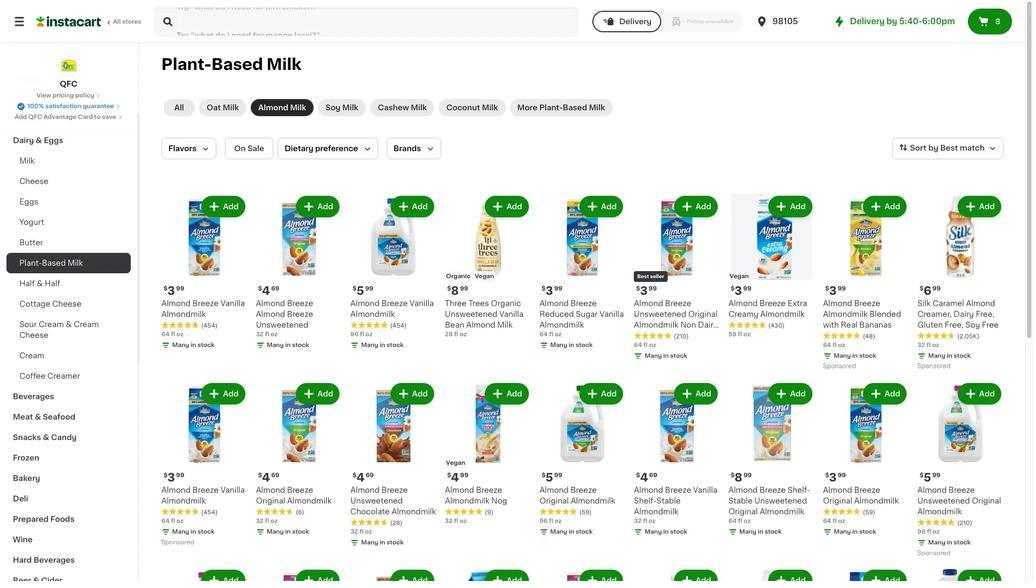 Task type: vqa. For each thing, say whether or not it's contained in the screenshot.


Task type: describe. For each thing, give the bounding box(es) containing it.
recipes
[[13, 75, 45, 83]]

cheese inside sour cream & cream cheese
[[19, 332, 49, 339]]

8 for three trees organic unsweetened vanilla bean almond milk
[[451, 285, 459, 296]]

6
[[924, 285, 932, 296]]

delivery by 5:40-6:00pm
[[851, 17, 956, 25]]

silk
[[918, 300, 931, 307]]

qfc inside 'link'
[[28, 114, 42, 120]]

stable inside the almond breeze vanilla shelf-stable almondmilk 32 fl oz
[[657, 498, 681, 505]]

vanilla inside almond breeze reduced sugar vanilla almondmilk 64 fl oz
[[600, 310, 624, 318]]

4 for almond breeze unsweetened chocolate almondmilk
[[357, 472, 365, 484]]

1 vertical spatial cheese
[[52, 300, 81, 308]]

add inside 'link'
[[15, 114, 27, 120]]

1 vertical spatial free,
[[945, 321, 964, 329]]

32 for almond breeze almondmilk nog
[[445, 519, 453, 525]]

69 for almond breeze vanilla shelf-stable almondmilk
[[650, 473, 658, 479]]

almond inside almond breeze almondmilk blended with real bananas
[[824, 300, 853, 307]]

breeze inside almond breeze unsweetened chocolate almondmilk
[[382, 487, 408, 494]]

eggs link
[[6, 192, 131, 212]]

wine link
[[6, 530, 131, 550]]

frozen
[[13, 454, 39, 462]]

almondmilk inside almond breeze unsweetened original almondmilk non dairy milk alternative
[[634, 321, 679, 329]]

8 button
[[969, 9, 1013, 34]]

milk inside more plant-based milk "link"
[[589, 104, 605, 111]]

recipes link
[[6, 69, 131, 89]]

hard
[[13, 557, 32, 564]]

creamer,
[[918, 310, 952, 318]]

almond inside almond breeze extra creamy almondmilk
[[729, 300, 758, 307]]

almond breeze vanilla shelf-stable almondmilk 32 fl oz
[[634, 487, 718, 525]]

satisfaction
[[45, 103, 81, 109]]

32 fl oz for almond breeze almondmilk nog
[[445, 519, 467, 525]]

(48)
[[863, 334, 876, 340]]

oz inside almond breeze reduced sugar vanilla almondmilk 64 fl oz
[[555, 331, 562, 337]]

69 for almond breeze almond breeze unsweetened
[[271, 286, 279, 292]]

all link
[[164, 99, 195, 116]]

delivery for delivery by 5:40-6:00pm
[[851, 17, 885, 25]]

original inside almond breeze shelf- stable unsweetened original almondmilk 64 fl oz
[[729, 508, 758, 516]]

cream link
[[6, 346, 131, 366]]

almond breeze reduced sugar vanilla almondmilk 64 fl oz
[[540, 300, 624, 337]]

deli link
[[6, 489, 131, 509]]

32 fl oz for almond breeze original almondmilk
[[256, 519, 278, 525]]

cashew milk link
[[370, 99, 435, 116]]

soy inside the silk caramel almond creamer, dairy free, gluten free, soy free
[[966, 321, 981, 329]]

0 vertical spatial cheese
[[19, 178, 49, 185]]

32 for almond breeze original almondmilk
[[256, 519, 264, 525]]

cottage cheese
[[19, 300, 81, 308]]

$ 8 99 for almond breeze shelf- stable unsweetened original almondmilk
[[731, 472, 752, 484]]

almond breeze original almondmilk for 3
[[824, 487, 899, 505]]

sour cream & cream cheese link
[[6, 314, 131, 346]]

32 fl oz for silk caramel almond creamer, dairy free, gluten free, soy free
[[918, 342, 940, 348]]

4 for almond breeze almond breeze unsweetened
[[262, 285, 270, 296]]

almond breeze almond breeze unsweetened 32 fl oz
[[256, 300, 313, 337]]

(59) for 3
[[863, 510, 876, 516]]

with
[[824, 321, 839, 329]]

match
[[960, 144, 985, 152]]

instacart logo image
[[37, 15, 101, 28]]

breeze inside almond breeze almondmilk blended with real bananas
[[855, 300, 881, 307]]

oz inside 'product' group
[[933, 342, 940, 348]]

all stores
[[113, 19, 141, 25]]

coconut milk link
[[439, 99, 506, 116]]

add qfc advantage card to save link
[[15, 113, 123, 122]]

add qfc advantage card to save
[[15, 114, 116, 120]]

oz inside the almond breeze vanilla shelf-stable almondmilk 32 fl oz
[[649, 519, 656, 525]]

qfc link
[[58, 56, 79, 89]]

view pricing policy
[[37, 93, 94, 99]]

lists link
[[6, 30, 131, 52]]

lists
[[30, 37, 49, 45]]

many in stock inside 'product' group
[[929, 353, 971, 359]]

almond inside almond breeze unsweetened original almondmilk
[[918, 487, 947, 494]]

shelf- inside almond breeze shelf- stable unsweetened original almondmilk 64 fl oz
[[788, 487, 811, 494]]

to
[[94, 114, 101, 120]]

(210) for 5
[[958, 521, 973, 527]]

8 for almond breeze shelf- stable unsweetened original almondmilk
[[735, 472, 743, 484]]

unsweetened inside almond breeze shelf- stable unsweetened original almondmilk 64 fl oz
[[755, 498, 807, 505]]

three
[[445, 300, 467, 307]]

coffee creamer link
[[6, 366, 131, 387]]

0 horizontal spatial based
[[42, 259, 66, 267]]

$ 5 99 for almond breeze vanilla almondmilk
[[353, 285, 374, 296]]

fl inside three trees organic unsweetened vanilla bean almond milk 28 fl oz
[[454, 331, 459, 337]]

half & half
[[19, 280, 60, 287]]

flavors button
[[162, 138, 217, 159]]

cream down the cottage cheese link
[[74, 321, 99, 328]]

coconut
[[447, 104, 480, 111]]

0 vertical spatial eggs
[[44, 137, 63, 144]]

99 inside $ 4 99
[[460, 473, 469, 479]]

sugar
[[576, 310, 598, 318]]

free
[[983, 321, 999, 329]]

96 fl oz for almond breeze original almondmilk
[[540, 519, 562, 525]]

bean
[[445, 321, 465, 329]]

5:40-
[[900, 17, 923, 25]]

unsweetened inside almond breeze unsweetened chocolate almondmilk
[[351, 498, 403, 505]]

butter
[[19, 239, 43, 247]]

96 for almond breeze vanilla almondmilk
[[351, 331, 359, 337]]

almond inside the silk caramel almond creamer, dairy free, gluten free, soy free
[[967, 300, 996, 307]]

$ inside $ 6 99
[[920, 286, 924, 292]]

stable inside almond breeze shelf- stable unsweetened original almondmilk 64 fl oz
[[729, 498, 753, 505]]

milk inside oat milk link
[[223, 104, 239, 111]]

product group containing 6
[[918, 194, 1004, 372]]

8 inside button
[[996, 18, 1001, 25]]

more plant-based milk link
[[510, 99, 613, 116]]

59 fl oz
[[729, 331, 751, 337]]

4 for almond breeze vanilla shelf-stable almondmilk
[[640, 472, 649, 484]]

$ 4 69 for almond breeze original almondmilk
[[258, 472, 279, 484]]

almond breeze unsweetened original almondmilk
[[918, 487, 1002, 516]]

unsweetened inside three trees organic unsweetened vanilla bean almond milk 28 fl oz
[[445, 310, 498, 318]]

creamer
[[47, 373, 80, 380]]

unsweetened inside almond breeze almond breeze unsweetened 32 fl oz
[[256, 321, 308, 329]]

32 for silk caramel almond creamer, dairy free, gluten free, soy free
[[918, 342, 926, 348]]

sponsored badge image for almond breeze vanilla almondmilk
[[162, 540, 194, 546]]

alternative
[[652, 332, 692, 340]]

on sale button
[[225, 138, 273, 159]]

cashew
[[378, 104, 409, 111]]

oz inside almond breeze shelf- stable unsweetened original almondmilk 64 fl oz
[[744, 519, 751, 525]]

almond inside almond breeze unsweetened original almondmilk non dairy milk alternative
[[634, 300, 664, 307]]

fl inside 'product' group
[[927, 342, 931, 348]]

1 half from the left
[[19, 280, 35, 287]]

milk inside three trees organic unsweetened vanilla bean almond milk 28 fl oz
[[498, 321, 513, 329]]

Best match Sort by field
[[893, 138, 1004, 159]]

oat milk link
[[199, 99, 247, 116]]

breeze inside almond breeze unsweetened original almondmilk
[[949, 487, 975, 494]]

on sale
[[234, 145, 264, 152]]

wine
[[13, 536, 33, 544]]

cream up coffee
[[19, 352, 45, 360]]

all for all
[[174, 104, 184, 111]]

delivery for delivery
[[620, 18, 652, 25]]

prepared
[[13, 516, 49, 523]]

hard beverages
[[13, 557, 75, 564]]

100% satisfaction guarantee button
[[17, 100, 121, 111]]

59
[[729, 331, 737, 337]]

prepared foods
[[13, 516, 75, 523]]

dairy & eggs
[[13, 137, 63, 144]]

1 horizontal spatial qfc
[[60, 80, 77, 88]]

half & half link
[[6, 273, 131, 294]]

(28)
[[390, 521, 403, 527]]

almondmilk inside almond breeze reduced sugar vanilla almondmilk 64 fl oz
[[540, 321, 584, 329]]

98105 button
[[756, 6, 820, 37]]

nog
[[492, 498, 508, 505]]

dairy & eggs link
[[6, 130, 131, 151]]

breeze inside almond breeze almondmilk nog
[[476, 487, 503, 494]]

$ 4 69 for almond breeze unsweetened chocolate almondmilk
[[353, 472, 374, 484]]

meat & seafood
[[13, 413, 75, 421]]

32 inside the almond breeze vanilla shelf-stable almondmilk 32 fl oz
[[634, 519, 642, 525]]

cashew milk
[[378, 104, 427, 111]]

(6)
[[296, 510, 304, 516]]

add inside 'product' group
[[980, 203, 995, 211]]

milk inside cashew milk link
[[411, 104, 427, 111]]

1 horizontal spatial vegan
[[475, 273, 494, 279]]

prepared foods link
[[6, 509, 131, 530]]

$ inside $ 4 99
[[447, 473, 451, 479]]

& for candy
[[43, 434, 49, 441]]

almond inside almond breeze unsweetened chocolate almondmilk
[[351, 487, 380, 494]]

guarantee
[[83, 103, 114, 109]]

5 for almond breeze unsweetened original almondmilk
[[924, 472, 932, 484]]

produce link
[[6, 110, 131, 130]]

milk inside plant-based milk link
[[68, 259, 83, 267]]

sponsored badge image for almond breeze unsweetened original almondmilk
[[918, 551, 951, 557]]

snacks & candy
[[13, 434, 77, 441]]

stores
[[122, 19, 141, 25]]

pricing
[[53, 93, 74, 99]]

sour
[[19, 321, 37, 328]]

save
[[102, 114, 116, 120]]

69 for almond breeze unsweetened chocolate almondmilk
[[366, 473, 374, 479]]

milk inside soy milk link
[[343, 104, 359, 111]]

milk link
[[6, 151, 131, 171]]



Task type: locate. For each thing, give the bounding box(es) containing it.
view pricing policy link
[[37, 92, 101, 100]]

1 horizontal spatial organic
[[491, 300, 521, 307]]

dairy inside the silk caramel almond creamer, dairy free, gluten free, soy free
[[954, 310, 974, 318]]

2 horizontal spatial 96
[[918, 529, 926, 535]]

2 vertical spatial 8
[[735, 472, 743, 484]]

(210) down non
[[674, 334, 689, 340]]

$ 4 69 for almond breeze vanilla shelf-stable almondmilk
[[637, 472, 658, 484]]

None search field
[[154, 6, 579, 37]]

breeze inside almond breeze extra creamy almondmilk
[[760, 300, 786, 307]]

1 almond breeze original almondmilk from the left
[[256, 487, 332, 505]]

original
[[689, 310, 718, 318], [256, 498, 285, 505], [540, 498, 569, 505], [824, 498, 853, 505], [972, 498, 1002, 505], [729, 508, 758, 516]]

almond breeze almondmilk blended with real bananas
[[824, 300, 902, 329]]

96 for almond breeze unsweetened original almondmilk
[[918, 529, 926, 535]]

vegan for 4
[[446, 460, 466, 466]]

oz inside three trees organic unsweetened vanilla bean almond milk 28 fl oz
[[460, 331, 467, 337]]

& for half
[[37, 280, 43, 287]]

vegan for 3
[[730, 273, 749, 279]]

many inside 'product' group
[[929, 353, 946, 359]]

0 vertical spatial beverages
[[13, 393, 54, 401]]

milk inside almond breeze unsweetened original almondmilk non dairy milk alternative
[[634, 332, 650, 340]]

3 almond breeze original almondmilk from the left
[[824, 487, 899, 505]]

service type group
[[593, 11, 743, 32]]

milk
[[267, 57, 302, 72], [223, 104, 239, 111], [290, 104, 306, 111], [343, 104, 359, 111], [411, 104, 427, 111], [482, 104, 498, 111], [589, 104, 605, 111], [19, 157, 35, 165], [68, 259, 83, 267], [498, 321, 513, 329], [634, 332, 650, 340]]

2 vertical spatial 96 fl oz
[[918, 529, 940, 535]]

1 vertical spatial 8
[[451, 285, 459, 296]]

preference
[[315, 145, 358, 152]]

add
[[15, 114, 27, 120], [223, 203, 239, 211], [318, 203, 333, 211], [412, 203, 428, 211], [507, 203, 523, 211], [601, 203, 617, 211], [696, 203, 712, 211], [791, 203, 806, 211], [885, 203, 901, 211], [980, 203, 995, 211], [223, 390, 239, 398], [318, 390, 333, 398], [412, 390, 428, 398], [507, 390, 523, 398], [601, 390, 617, 398], [696, 390, 712, 398], [791, 390, 806, 398], [885, 390, 901, 398], [980, 390, 995, 398]]

half
[[19, 280, 35, 287], [45, 280, 60, 287]]

soy up preference
[[326, 104, 341, 111]]

1 vertical spatial dairy
[[954, 310, 974, 318]]

dairy down "caramel"
[[954, 310, 974, 318]]

5 for almond breeze original almondmilk
[[546, 472, 553, 484]]

almond inside almond breeze reduced sugar vanilla almondmilk 64 fl oz
[[540, 300, 569, 307]]

sale
[[248, 145, 264, 152]]

meat & seafood link
[[6, 407, 131, 427]]

1 horizontal spatial 96 fl oz
[[540, 519, 562, 525]]

2 vertical spatial 96
[[918, 529, 926, 535]]

candy
[[51, 434, 77, 441]]

almond breeze original almondmilk for 4
[[256, 487, 332, 505]]

dairy right non
[[698, 321, 719, 329]]

1 vertical spatial all
[[174, 104, 184, 111]]

6:00pm
[[923, 17, 956, 25]]

0 vertical spatial based
[[212, 57, 263, 72]]

1 horizontal spatial plant-
[[162, 57, 212, 72]]

beverages inside 'link'
[[34, 557, 75, 564]]

0 horizontal spatial best
[[638, 274, 649, 279]]

all inside all link
[[174, 104, 184, 111]]

real
[[841, 321, 858, 329]]

5 for almond breeze vanilla almondmilk
[[357, 285, 364, 296]]

64 inside almond breeze shelf- stable unsweetened original almondmilk 64 fl oz
[[729, 519, 737, 525]]

breeze inside almond breeze reduced sugar vanilla almondmilk 64 fl oz
[[571, 300, 597, 307]]

best left match at the top of page
[[941, 144, 959, 152]]

produce
[[13, 116, 46, 124]]

0 vertical spatial free,
[[976, 310, 995, 318]]

by right sort
[[929, 144, 939, 152]]

0 vertical spatial (210)
[[674, 334, 689, 340]]

96 fl oz for almond breeze unsweetened original almondmilk
[[918, 529, 940, 535]]

1 horizontal spatial free,
[[976, 310, 995, 318]]

many
[[172, 342, 189, 348], [267, 342, 284, 348], [361, 342, 378, 348], [551, 342, 568, 348], [645, 353, 662, 359], [834, 353, 851, 359], [929, 353, 946, 359], [172, 529, 189, 535], [740, 529, 757, 535], [267, 529, 284, 535], [551, 529, 568, 535], [645, 529, 662, 535], [834, 529, 851, 535], [361, 540, 378, 546], [929, 540, 946, 546]]

policy
[[75, 93, 94, 99]]

1 horizontal spatial 8
[[735, 472, 743, 484]]

organic right trees
[[491, 300, 521, 307]]

all stores link
[[37, 6, 142, 37]]

original inside almond breeze unsweetened original almondmilk non dairy milk alternative
[[689, 310, 718, 318]]

1 horizontal spatial 5
[[546, 472, 553, 484]]

(210) down almond breeze unsweetened original almondmilk
[[958, 521, 973, 527]]

0 horizontal spatial almond breeze original almondmilk
[[256, 487, 332, 505]]

fl inside the almond breeze vanilla shelf-stable almondmilk 32 fl oz
[[643, 519, 648, 525]]

& down the cottage cheese link
[[66, 321, 72, 328]]

32 for almond breeze unsweetened chocolate almondmilk
[[351, 529, 358, 535]]

almondmilk inside almond breeze almondmilk blended with real bananas
[[824, 310, 868, 318]]

eggs up the yogurt
[[19, 198, 38, 206]]

cottage cheese link
[[6, 294, 131, 314]]

96 for almond breeze original almondmilk
[[540, 519, 548, 525]]

cheese down half & half link
[[52, 300, 81, 308]]

plant- inside more plant-based milk "link"
[[540, 104, 563, 111]]

Search field
[[155, 8, 578, 36]]

1 stable from the left
[[729, 498, 753, 505]]

0 horizontal spatial 96 fl oz
[[351, 331, 373, 337]]

$ 5 99 for almond breeze unsweetened original almondmilk
[[920, 472, 941, 484]]

0 horizontal spatial vegan
[[446, 460, 466, 466]]

& up cottage
[[37, 280, 43, 287]]

1 horizontal spatial (210)
[[958, 521, 973, 527]]

brands button
[[387, 138, 441, 159]]

0 horizontal spatial plant-
[[19, 259, 42, 267]]

caramel
[[933, 300, 965, 307]]

organic up three
[[446, 273, 471, 279]]

vegan up $ 4 99
[[446, 460, 466, 466]]

1 (59) from the left
[[580, 510, 592, 516]]

0 vertical spatial all
[[113, 19, 121, 25]]

2 vertical spatial based
[[42, 259, 66, 267]]

based right more
[[563, 104, 588, 111]]

$ 6 99
[[920, 285, 941, 296]]

0 vertical spatial qfc
[[60, 80, 77, 88]]

almond breeze original almondmilk for 5
[[540, 487, 616, 505]]

hard beverages link
[[6, 550, 131, 571]]

(59) for 5
[[580, 510, 592, 516]]

2 vertical spatial plant-
[[19, 259, 42, 267]]

almond inside almond breeze shelf- stable unsweetened original almondmilk 64 fl oz
[[729, 487, 758, 494]]

snacks
[[13, 434, 41, 441]]

1 vertical spatial best
[[638, 274, 649, 279]]

1 horizontal spatial 96
[[540, 519, 548, 525]]

0 vertical spatial soy
[[326, 104, 341, 111]]

vanilla inside three trees organic unsweetened vanilla bean almond milk 28 fl oz
[[500, 310, 524, 318]]

almondmilk inside almond breeze shelf- stable unsweetened original almondmilk 64 fl oz
[[760, 508, 805, 516]]

soy milk
[[326, 104, 359, 111]]

$ 8 99
[[447, 285, 468, 296], [731, 472, 752, 484]]

non
[[681, 321, 696, 329]]

best seller
[[638, 274, 665, 279]]

$ 5 99 for almond breeze original almondmilk
[[542, 472, 563, 484]]

1 horizontal spatial $ 8 99
[[731, 472, 752, 484]]

almondmilk inside almond breeze extra creamy almondmilk
[[761, 310, 805, 318]]

& inside sour cream & cream cheese
[[66, 321, 72, 328]]

beverages down wine link
[[34, 557, 75, 564]]

dairy inside almond breeze unsweetened original almondmilk non dairy milk alternative
[[698, 321, 719, 329]]

fl
[[171, 331, 175, 337], [454, 331, 459, 337], [738, 331, 742, 337], [265, 331, 269, 337], [360, 331, 364, 337], [549, 331, 553, 337], [644, 342, 648, 348], [833, 342, 837, 348], [927, 342, 931, 348], [171, 519, 175, 525], [454, 519, 458, 525], [739, 519, 743, 525], [265, 519, 269, 525], [549, 519, 553, 525], [643, 519, 648, 525], [833, 519, 837, 525], [360, 529, 364, 535], [928, 529, 932, 535]]

0 horizontal spatial shelf-
[[634, 498, 657, 505]]

$ 4 69 for almond breeze almond breeze unsweetened
[[258, 285, 279, 296]]

2 vertical spatial cheese
[[19, 332, 49, 339]]

by for delivery
[[887, 17, 898, 25]]

& down produce
[[36, 137, 42, 144]]

& right the meat
[[35, 413, 41, 421]]

breeze
[[193, 300, 219, 307], [760, 300, 786, 307], [287, 300, 313, 307], [382, 300, 408, 307], [571, 300, 597, 307], [665, 300, 692, 307], [855, 300, 881, 307], [287, 310, 313, 318], [193, 487, 219, 494], [476, 487, 503, 494], [760, 487, 786, 494], [287, 487, 313, 494], [382, 487, 408, 494], [571, 487, 597, 494], [665, 487, 692, 494], [855, 487, 881, 494], [949, 487, 975, 494]]

1 vertical spatial plant-based milk
[[19, 259, 83, 267]]

brands
[[394, 145, 421, 152]]

1 horizontal spatial plant-based milk
[[162, 57, 302, 72]]

69
[[271, 286, 279, 292], [271, 473, 279, 479], [366, 473, 374, 479], [650, 473, 658, 479]]

vegan up the creamy
[[730, 273, 749, 279]]

64 inside almond breeze reduced sugar vanilla almondmilk 64 fl oz
[[540, 331, 548, 337]]

0 horizontal spatial free,
[[945, 321, 964, 329]]

half up cottage
[[19, 280, 35, 287]]

0 horizontal spatial 96
[[351, 331, 359, 337]]

foods
[[50, 516, 75, 523]]

almond breeze vanilla almondmilk
[[162, 300, 245, 318], [351, 300, 434, 318], [162, 487, 245, 505]]

seller
[[650, 274, 665, 279]]

almond breeze unsweetened chocolate almondmilk
[[351, 487, 436, 516]]

cheese down sour
[[19, 332, 49, 339]]

all inside all stores link
[[113, 19, 121, 25]]

plant- inside plant-based milk link
[[19, 259, 42, 267]]

beverages down coffee
[[13, 393, 54, 401]]

1 horizontal spatial based
[[212, 57, 263, 72]]

thanksgiving link
[[6, 89, 131, 110]]

1 horizontal spatial best
[[941, 144, 959, 152]]

0 vertical spatial organic
[[446, 273, 471, 279]]

1 horizontal spatial half
[[45, 280, 60, 287]]

1 horizontal spatial (59)
[[863, 510, 876, 516]]

2 stable from the left
[[657, 498, 681, 505]]

1 vertical spatial 96 fl oz
[[540, 519, 562, 525]]

beverages link
[[6, 387, 131, 407]]

2 (59) from the left
[[863, 510, 876, 516]]

almond inside three trees organic unsweetened vanilla bean almond milk 28 fl oz
[[467, 321, 496, 329]]

breeze inside almond breeze shelf- stable unsweetened original almondmilk 64 fl oz
[[760, 487, 786, 494]]

delivery inside button
[[620, 18, 652, 25]]

0 horizontal spatial (59)
[[580, 510, 592, 516]]

0 horizontal spatial plant-based milk
[[19, 259, 83, 267]]

1 vertical spatial beverages
[[34, 557, 75, 564]]

dietary
[[285, 145, 314, 152]]

& for eggs
[[36, 137, 42, 144]]

cream down cottage cheese
[[39, 321, 64, 328]]

qfc down 100%
[[28, 114, 42, 120]]

0 horizontal spatial (210)
[[674, 334, 689, 340]]

0 horizontal spatial $ 5 99
[[353, 285, 374, 296]]

32 inside almond breeze almond breeze unsweetened 32 fl oz
[[256, 331, 264, 337]]

almond inside almond breeze almondmilk nog
[[445, 487, 474, 494]]

all
[[113, 19, 121, 25], [174, 104, 184, 111]]

bananas
[[860, 321, 892, 329]]

32 fl oz inside 'product' group
[[918, 342, 940, 348]]

best inside field
[[941, 144, 959, 152]]

1 horizontal spatial all
[[174, 104, 184, 111]]

1 vertical spatial plant-
[[540, 104, 563, 111]]

free, up 'free'
[[976, 310, 995, 318]]

(210) for 3
[[674, 334, 689, 340]]

all left stores
[[113, 19, 121, 25]]

1 vertical spatial organic
[[491, 300, 521, 307]]

0 horizontal spatial organic
[[446, 273, 471, 279]]

100% satisfaction guarantee
[[28, 103, 114, 109]]

free, up (2.05k)
[[945, 321, 964, 329]]

sour cream & cream cheese
[[19, 321, 99, 339]]

unsweetened inside almond breeze unsweetened original almondmilk
[[918, 498, 971, 505]]

1 horizontal spatial $ 5 99
[[542, 472, 563, 484]]

almond inside the almond breeze vanilla shelf-stable almondmilk 32 fl oz
[[634, 487, 664, 494]]

milk inside 'milk' link
[[19, 157, 35, 165]]

almondmilk inside the almond breeze vanilla shelf-stable almondmilk 32 fl oz
[[634, 508, 679, 516]]

1 vertical spatial 96
[[540, 519, 548, 525]]

1 vertical spatial eggs
[[19, 198, 38, 206]]

fl inside almond breeze almond breeze unsweetened 32 fl oz
[[265, 331, 269, 337]]

more
[[518, 104, 538, 111]]

96 fl oz
[[351, 331, 373, 337], [540, 519, 562, 525], [918, 529, 940, 535]]

1 horizontal spatial almond breeze original almondmilk
[[540, 487, 616, 505]]

half up cottage cheese
[[45, 280, 60, 287]]

vegan
[[475, 273, 494, 279], [730, 273, 749, 279], [446, 460, 466, 466]]

1 vertical spatial qfc
[[28, 114, 42, 120]]

2 almond breeze original almondmilk from the left
[[540, 487, 616, 505]]

& left candy
[[43, 434, 49, 441]]

cheese link
[[6, 171, 131, 192]]

oat milk
[[207, 104, 239, 111]]

coconut milk
[[447, 104, 498, 111]]

by inside field
[[929, 144, 939, 152]]

0 horizontal spatial soy
[[326, 104, 341, 111]]

2 horizontal spatial 5
[[924, 472, 932, 484]]

0 horizontal spatial delivery
[[620, 18, 652, 25]]

0 vertical spatial 8
[[996, 18, 1001, 25]]

0 vertical spatial $ 8 99
[[447, 285, 468, 296]]

plant-based milk up oat milk
[[162, 57, 302, 72]]

0 vertical spatial dairy
[[13, 137, 34, 144]]

cheese up 'eggs' link at the top left of the page
[[19, 178, 49, 185]]

all left oat
[[174, 104, 184, 111]]

(454)
[[201, 323, 218, 329], [390, 323, 407, 329], [201, 510, 218, 516]]

1 vertical spatial based
[[563, 104, 588, 111]]

sponsored badge image
[[824, 363, 856, 370], [918, 363, 951, 370], [162, 540, 194, 546], [918, 551, 951, 557]]

dietary preference
[[285, 145, 358, 152]]

$ 8 99 up almond breeze shelf- stable unsweetened original almondmilk 64 fl oz
[[731, 472, 752, 484]]

(430)
[[769, 323, 785, 329]]

sponsored badge image for silk caramel almond creamer, dairy free, gluten free, soy free
[[918, 363, 951, 370]]

0 horizontal spatial all
[[113, 19, 121, 25]]

dairy down produce
[[13, 137, 34, 144]]

advantage
[[44, 114, 77, 120]]

0 horizontal spatial qfc
[[28, 114, 42, 120]]

sort by
[[911, 144, 939, 152]]

1 vertical spatial $ 8 99
[[731, 472, 752, 484]]

sponsored badge image for almond breeze almondmilk blended with real bananas
[[824, 363, 856, 370]]

milk inside coconut milk link
[[482, 104, 498, 111]]

plant-based milk link
[[6, 253, 131, 273]]

qfc up view pricing policy link
[[60, 80, 77, 88]]

add button
[[203, 197, 244, 216], [297, 197, 339, 216], [392, 197, 433, 216], [486, 197, 528, 216], [581, 197, 623, 216], [676, 197, 717, 216], [770, 197, 812, 216], [865, 197, 906, 216], [959, 197, 1001, 216], [203, 384, 244, 404], [297, 384, 339, 404], [392, 384, 433, 404], [486, 384, 528, 404], [581, 384, 623, 404], [676, 384, 717, 404], [770, 384, 812, 404], [865, 384, 906, 404], [959, 384, 1001, 404]]

plant- up all link
[[162, 57, 212, 72]]

original inside almond breeze unsweetened original almondmilk
[[972, 498, 1002, 505]]

1 vertical spatial soy
[[966, 321, 981, 329]]

dairy
[[13, 137, 34, 144], [954, 310, 974, 318], [698, 321, 719, 329]]

oz
[[177, 331, 184, 337], [460, 331, 467, 337], [744, 331, 751, 337], [271, 331, 278, 337], [366, 331, 373, 337], [555, 331, 562, 337], [649, 342, 657, 348], [839, 342, 846, 348], [933, 342, 940, 348], [177, 519, 184, 525], [460, 519, 467, 525], [744, 519, 751, 525], [271, 519, 278, 525], [555, 519, 562, 525], [649, 519, 656, 525], [839, 519, 846, 525], [365, 529, 372, 535], [933, 529, 940, 535]]

0 vertical spatial shelf-
[[788, 487, 811, 494]]

oz inside almond breeze almond breeze unsweetened 32 fl oz
[[271, 331, 278, 337]]

0 vertical spatial best
[[941, 144, 959, 152]]

soy
[[326, 104, 341, 111], [966, 321, 981, 329]]

1 horizontal spatial dairy
[[698, 321, 719, 329]]

breeze inside almond breeze unsweetened original almondmilk non dairy milk alternative
[[665, 300, 692, 307]]

32 inside 'product' group
[[918, 342, 926, 348]]

4 for almond breeze original almondmilk
[[262, 472, 270, 484]]

by for sort
[[929, 144, 939, 152]]

64 fl oz
[[162, 331, 184, 337], [634, 342, 657, 348], [824, 342, 846, 348], [162, 519, 184, 525], [824, 519, 846, 525]]

0 vertical spatial 96
[[351, 331, 359, 337]]

2 horizontal spatial based
[[563, 104, 588, 111]]

2 horizontal spatial almond breeze original almondmilk
[[824, 487, 899, 505]]

0 horizontal spatial 8
[[451, 285, 459, 296]]

plant- down the butter
[[19, 259, 42, 267]]

$ 8 99 for three trees organic unsweetened vanilla bean almond milk
[[447, 285, 468, 296]]

best left seller
[[638, 274, 649, 279]]

organic
[[446, 273, 471, 279], [491, 300, 521, 307]]

oat
[[207, 104, 221, 111]]

product group
[[162, 194, 247, 352], [256, 194, 342, 352], [351, 194, 437, 352], [445, 194, 531, 339], [540, 194, 626, 352], [634, 194, 720, 363], [729, 194, 815, 339], [824, 194, 909, 372], [918, 194, 1004, 372], [162, 381, 247, 549], [256, 381, 342, 539], [351, 381, 437, 550], [445, 381, 531, 526], [540, 381, 626, 539], [634, 381, 720, 539], [729, 381, 815, 539], [824, 381, 909, 539], [918, 381, 1004, 560], [162, 568, 247, 581], [256, 568, 342, 581], [351, 568, 437, 581], [445, 568, 531, 581], [540, 568, 626, 581], [634, 568, 720, 581], [729, 568, 815, 581], [824, 568, 909, 581], [918, 568, 1004, 581]]

based inside "link"
[[563, 104, 588, 111]]

snacks & candy link
[[6, 427, 131, 448]]

69 for almond breeze original almondmilk
[[271, 473, 279, 479]]

96 fl oz for almond breeze vanilla almondmilk
[[351, 331, 373, 337]]

2 horizontal spatial plant-
[[540, 104, 563, 111]]

vanilla inside the almond breeze vanilla shelf-stable almondmilk 32 fl oz
[[694, 487, 718, 494]]

4 for almond breeze almondmilk nog
[[451, 472, 459, 484]]

silk caramel almond creamer, dairy free, gluten free, soy free
[[918, 300, 999, 329]]

best for best match
[[941, 144, 959, 152]]

almond breeze extra creamy almondmilk
[[729, 300, 808, 318]]

seafood
[[43, 413, 75, 421]]

2 half from the left
[[45, 280, 60, 287]]

0 horizontal spatial $ 8 99
[[447, 285, 468, 296]]

breeze inside the almond breeze vanilla shelf-stable almondmilk 32 fl oz
[[665, 487, 692, 494]]

butter link
[[6, 233, 131, 253]]

by left "5:40-"
[[887, 17, 898, 25]]

0 horizontal spatial stable
[[657, 498, 681, 505]]

plant- right more
[[540, 104, 563, 111]]

eggs down advantage
[[44, 137, 63, 144]]

organic inside three trees organic unsweetened vanilla bean almond milk 28 fl oz
[[491, 300, 521, 307]]

1 horizontal spatial soy
[[966, 321, 981, 329]]

qfc logo image
[[58, 56, 79, 76]]

yogurt
[[19, 219, 44, 226]]

1 vertical spatial (210)
[[958, 521, 973, 527]]

2 horizontal spatial dairy
[[954, 310, 974, 318]]

based up half & half
[[42, 259, 66, 267]]

unsweetened
[[445, 310, 498, 318], [634, 310, 687, 318], [256, 321, 308, 329], [755, 498, 807, 505], [351, 498, 403, 505], [918, 498, 971, 505]]

1 vertical spatial shelf-
[[634, 498, 657, 505]]

almondmilk inside almond breeze unsweetened original almondmilk
[[918, 508, 963, 516]]

vegan up trees
[[475, 273, 494, 279]]

0 horizontal spatial 5
[[357, 285, 364, 296]]

2 vertical spatial dairy
[[698, 321, 719, 329]]

0 horizontal spatial by
[[887, 17, 898, 25]]

shelf- inside the almond breeze vanilla shelf-stable almondmilk 32 fl oz
[[634, 498, 657, 505]]

stable
[[729, 498, 753, 505], [657, 498, 681, 505]]

& for seafood
[[35, 413, 41, 421]]

three trees organic unsweetened vanilla bean almond milk 28 fl oz
[[445, 300, 524, 337]]

all for all stores
[[113, 19, 121, 25]]

almondmilk inside almond breeze unsweetened chocolate almondmilk
[[392, 508, 436, 516]]

fl inside almond breeze shelf- stable unsweetened original almondmilk 64 fl oz
[[739, 519, 743, 525]]

0 horizontal spatial eggs
[[19, 198, 38, 206]]

0 vertical spatial plant-
[[162, 57, 212, 72]]

$ 4 99
[[447, 472, 469, 484]]

$ 8 99 up three
[[447, 285, 468, 296]]

unsweetened inside almond breeze unsweetened original almondmilk non dairy milk alternative
[[634, 310, 687, 318]]

beverages
[[13, 393, 54, 401], [34, 557, 75, 564]]

3
[[168, 285, 175, 296], [735, 285, 743, 296], [546, 285, 553, 296], [640, 285, 648, 296], [830, 285, 837, 296], [168, 472, 175, 484], [830, 472, 837, 484]]

1 horizontal spatial by
[[929, 144, 939, 152]]

milk inside the almond milk link
[[290, 104, 306, 111]]

yogurt link
[[6, 212, 131, 233]]

99 inside $ 6 99
[[933, 286, 941, 292]]

soy up (2.05k)
[[966, 321, 981, 329]]

1 vertical spatial by
[[929, 144, 939, 152]]

card
[[78, 114, 93, 120]]

32 fl oz for almond breeze unsweetened chocolate almondmilk
[[351, 529, 372, 535]]

0 vertical spatial plant-based milk
[[162, 57, 302, 72]]

1 horizontal spatial stable
[[729, 498, 753, 505]]

blended
[[870, 310, 902, 318]]

almondmilk inside almond breeze almondmilk nog
[[445, 498, 490, 505]]

32 fl oz
[[918, 342, 940, 348], [445, 519, 467, 525], [256, 519, 278, 525], [351, 529, 372, 535]]

plant-based milk up half & half
[[19, 259, 83, 267]]

2 horizontal spatial $ 5 99
[[920, 472, 941, 484]]

best for best seller
[[638, 274, 649, 279]]

2 horizontal spatial 8
[[996, 18, 1001, 25]]

1 horizontal spatial delivery
[[851, 17, 885, 25]]

0 horizontal spatial dairy
[[13, 137, 34, 144]]

based up oat milk
[[212, 57, 263, 72]]

fl inside almond breeze reduced sugar vanilla almondmilk 64 fl oz
[[549, 331, 553, 337]]



